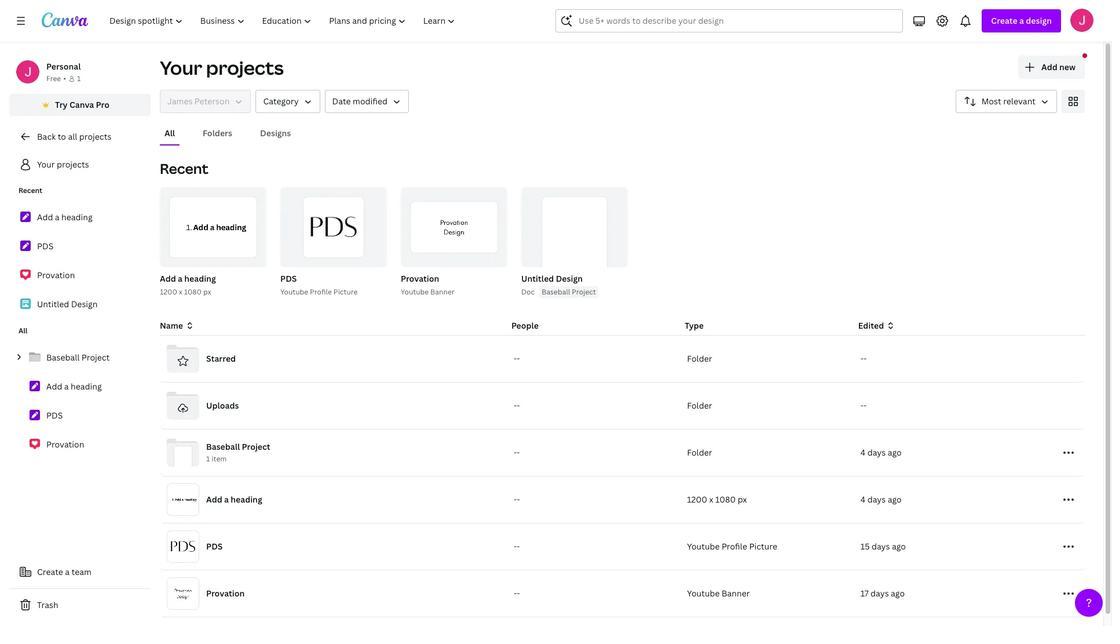 Task type: describe. For each thing, give the bounding box(es) containing it.
1 horizontal spatial your
[[160, 55, 202, 80]]

1200 inside the add a heading 1200 x 1080 px
[[160, 287, 177, 297]]

15
[[861, 541, 870, 552]]

edited button
[[859, 319, 1023, 332]]

category
[[263, 96, 299, 107]]

try
[[55, 99, 68, 110]]

create a team button
[[9, 561, 151, 584]]

create a design button
[[983, 9, 1062, 32]]

designs button
[[256, 122, 296, 144]]

days for banner
[[871, 588, 890, 599]]

1 horizontal spatial 1200
[[688, 494, 708, 505]]

baseball inside button
[[542, 287, 571, 297]]

of
[[245, 254, 253, 262]]

create a design
[[992, 15, 1053, 26]]

back
[[37, 131, 56, 142]]

untitled inside untitled design button
[[522, 273, 554, 284]]

1 vertical spatial x
[[710, 494, 714, 505]]

1080 inside the add a heading 1200 x 1080 px
[[184, 287, 202, 297]]

folder for starred
[[688, 353, 713, 364]]

1 horizontal spatial untitled design
[[522, 273, 583, 284]]

james
[[168, 96, 193, 107]]

folders
[[203, 128, 232, 139]]

1 for 1 of 2
[[240, 254, 243, 262]]

new
[[1060, 61, 1076, 72]]

name
[[160, 320, 183, 331]]

free
[[46, 74, 61, 83]]

a inside 'dropdown button'
[[1020, 15, 1025, 26]]

1 for 1
[[77, 74, 81, 83]]

try canva pro
[[55, 99, 110, 110]]

a inside button
[[65, 566, 70, 577]]

a inside the add a heading 1200 x 1080 px
[[178, 273, 183, 284]]

2 add a heading link from the top
[[9, 374, 151, 399]]

personal
[[46, 61, 81, 72]]

banner inside provation youtube banner
[[431, 287, 455, 297]]

james peterson image
[[1071, 9, 1094, 32]]

baseball project inside button
[[542, 287, 596, 297]]

list containing baseball project
[[9, 345, 151, 457]]

px inside the add a heading 1200 x 1080 px
[[203, 287, 211, 297]]

0 horizontal spatial project
[[82, 352, 110, 363]]

provation youtube banner
[[401, 273, 455, 297]]

0 horizontal spatial untitled design
[[37, 299, 98, 310]]

youtube down the '1200 x 1080 px'
[[688, 541, 720, 552]]

all button
[[160, 122, 180, 144]]

15 days ago
[[861, 541, 907, 552]]

james peterson
[[168, 96, 230, 107]]

pds button
[[281, 272, 297, 286]]

Sort by button
[[956, 90, 1058, 113]]

canva
[[70, 99, 94, 110]]

projects inside 'link'
[[57, 159, 89, 170]]

create for create a design
[[992, 15, 1018, 26]]

design
[[1027, 15, 1053, 26]]

4 for folder
[[861, 447, 866, 458]]

x inside the add a heading 1200 x 1080 px
[[179, 287, 182, 297]]

add new button
[[1019, 56, 1086, 79]]

add a heading for 1st add a heading link from the bottom
[[46, 381, 102, 392]]

add a heading for second add a heading link from the bottom
[[37, 212, 93, 223]]

1 provation link from the top
[[9, 263, 151, 288]]

0 horizontal spatial baseball
[[46, 352, 80, 363]]

youtube banner
[[688, 588, 750, 599]]

doc
[[522, 287, 535, 297]]

try canva pro button
[[9, 94, 151, 116]]

starred
[[206, 353, 236, 364]]

add a heading button
[[160, 272, 216, 286]]

provation button
[[401, 272, 440, 286]]

back to all projects link
[[9, 125, 151, 148]]

add inside the add a heading 1200 x 1080 px
[[160, 273, 176, 284]]

heading down baseball project link
[[71, 381, 102, 392]]

project inside button
[[572, 287, 596, 297]]

1 horizontal spatial recent
[[160, 159, 209, 178]]

peterson
[[195, 96, 230, 107]]

4 days ago for 1200 x 1080 px
[[861, 494, 902, 505]]

create a team
[[37, 566, 92, 577]]

4 days ago for folder
[[861, 447, 902, 458]]

pds youtube profile picture
[[281, 273, 358, 297]]

design inside button
[[556, 273, 583, 284]]

1 horizontal spatial your projects
[[160, 55, 284, 80]]

baseball inside baseball project 1 item
[[206, 441, 240, 452]]

team
[[72, 566, 92, 577]]

baseball project button
[[540, 286, 599, 298]]

all inside button
[[165, 128, 175, 139]]

name button
[[160, 319, 195, 332]]

youtube down "youtube profile picture"
[[688, 588, 720, 599]]

modified
[[353, 96, 388, 107]]

1 of 2
[[240, 254, 259, 262]]

Owner button
[[160, 90, 251, 113]]

heading inside the add a heading 1200 x 1080 px
[[184, 273, 216, 284]]

1 horizontal spatial banner
[[722, 588, 750, 599]]

Date modified button
[[325, 90, 409, 113]]

back to all projects
[[37, 131, 112, 142]]

•
[[63, 74, 66, 83]]

1 vertical spatial baseball project
[[46, 352, 110, 363]]

1 horizontal spatial picture
[[750, 541, 778, 552]]

1 horizontal spatial 1080
[[716, 494, 736, 505]]

relevant
[[1004, 96, 1036, 107]]



Task type: locate. For each thing, give the bounding box(es) containing it.
1 horizontal spatial px
[[738, 494, 748, 505]]

folder
[[688, 353, 713, 364], [688, 400, 713, 411], [688, 447, 713, 458]]

uploads
[[206, 400, 239, 411]]

a left team
[[65, 566, 70, 577]]

heading
[[61, 212, 93, 223], [184, 273, 216, 284], [71, 381, 102, 392], [231, 494, 262, 505]]

1 vertical spatial projects
[[79, 131, 112, 142]]

design
[[556, 273, 583, 284], [71, 299, 98, 310]]

untitled design up baseball project button
[[522, 273, 583, 284]]

your down back
[[37, 159, 55, 170]]

design up baseball project link
[[71, 299, 98, 310]]

picture
[[334, 287, 358, 297], [750, 541, 778, 552]]

0 vertical spatial 1200
[[160, 287, 177, 297]]

0 vertical spatial profile
[[310, 287, 332, 297]]

projects up peterson
[[206, 55, 284, 80]]

1 horizontal spatial x
[[710, 494, 714, 505]]

x
[[179, 287, 182, 297], [710, 494, 714, 505]]

your inside 'link'
[[37, 159, 55, 170]]

a down baseball project link
[[64, 381, 69, 392]]

2 provation link from the top
[[9, 432, 151, 457]]

0 vertical spatial your
[[160, 55, 202, 80]]

1 left 'of'
[[240, 254, 243, 262]]

banner
[[431, 287, 455, 297], [722, 588, 750, 599]]

baseball down untitled design button
[[542, 287, 571, 297]]

create for create a team
[[37, 566, 63, 577]]

0 horizontal spatial profile
[[310, 287, 332, 297]]

add a heading down your projects 'link'
[[37, 212, 93, 223]]

1 horizontal spatial baseball project
[[542, 287, 596, 297]]

0 vertical spatial your projects
[[160, 55, 284, 80]]

1080
[[184, 287, 202, 297], [716, 494, 736, 505]]

youtube down provation button
[[401, 287, 429, 297]]

0 vertical spatial project
[[572, 287, 596, 297]]

a
[[1020, 15, 1025, 26], [55, 212, 59, 223], [178, 273, 183, 284], [64, 381, 69, 392], [224, 494, 229, 505], [65, 566, 70, 577]]

add a heading 1200 x 1080 px
[[160, 273, 216, 297]]

add a heading down item
[[206, 494, 262, 505]]

1 horizontal spatial create
[[992, 15, 1018, 26]]

1 vertical spatial folder
[[688, 400, 713, 411]]

add new
[[1042, 61, 1076, 72]]

px
[[203, 287, 211, 297], [738, 494, 748, 505]]

0 horizontal spatial banner
[[431, 287, 455, 297]]

2 pds link from the top
[[9, 403, 151, 428]]

2 vertical spatial folder
[[688, 447, 713, 458]]

1 vertical spatial picture
[[750, 541, 778, 552]]

2
[[255, 254, 259, 262]]

youtube profile picture
[[688, 541, 778, 552]]

trash link
[[9, 594, 151, 617]]

0 horizontal spatial px
[[203, 287, 211, 297]]

1 folder from the top
[[688, 353, 713, 364]]

x up "youtube profile picture"
[[710, 494, 714, 505]]

0 vertical spatial pds link
[[9, 234, 151, 259]]

px down the add a heading button
[[203, 287, 211, 297]]

baseball project
[[542, 287, 596, 297], [46, 352, 110, 363]]

add a heading link
[[9, 205, 151, 230], [9, 374, 151, 399]]

1 vertical spatial px
[[738, 494, 748, 505]]

None search field
[[556, 9, 904, 32]]

0 horizontal spatial recent
[[19, 185, 42, 195]]

1 vertical spatial design
[[71, 299, 98, 310]]

0 vertical spatial folder
[[688, 353, 713, 364]]

2 4 from the top
[[861, 494, 866, 505]]

projects right all
[[79, 131, 112, 142]]

youtube
[[281, 287, 308, 297], [401, 287, 429, 297], [688, 541, 720, 552], [688, 588, 720, 599]]

1 vertical spatial provation link
[[9, 432, 151, 457]]

0 vertical spatial design
[[556, 273, 583, 284]]

most relevant
[[982, 96, 1036, 107]]

all
[[68, 131, 77, 142]]

design up baseball project button
[[556, 273, 583, 284]]

0 vertical spatial banner
[[431, 287, 455, 297]]

pds
[[37, 241, 54, 252], [281, 273, 297, 284], [46, 410, 63, 421], [206, 541, 223, 552]]

0 vertical spatial untitled design
[[522, 273, 583, 284]]

1 horizontal spatial project
[[242, 441, 270, 452]]

top level navigation element
[[102, 9, 466, 32]]

ago
[[888, 447, 902, 458], [888, 494, 902, 505], [893, 541, 907, 552], [892, 588, 906, 599]]

banner down provation button
[[431, 287, 455, 297]]

1 vertical spatial 4
[[861, 494, 866, 505]]

create inside the create a team button
[[37, 566, 63, 577]]

2 horizontal spatial baseball
[[542, 287, 571, 297]]

x down the add a heading button
[[179, 287, 182, 297]]

add
[[1042, 61, 1058, 72], [37, 212, 53, 223], [160, 273, 176, 284], [46, 381, 62, 392], [206, 494, 222, 505]]

1 vertical spatial baseball
[[46, 352, 80, 363]]

2 horizontal spatial 1
[[240, 254, 243, 262]]

2 vertical spatial project
[[242, 441, 270, 452]]

untitled design button
[[522, 272, 583, 286]]

1 vertical spatial 4 days ago
[[861, 494, 902, 505]]

project
[[572, 287, 596, 297], [82, 352, 110, 363], [242, 441, 270, 452]]

your projects
[[160, 55, 284, 80], [37, 159, 89, 170]]

untitled
[[522, 273, 554, 284], [37, 299, 69, 310]]

baseball project link
[[9, 345, 151, 370]]

2 vertical spatial add a heading
[[206, 494, 262, 505]]

free •
[[46, 74, 66, 83]]

0 vertical spatial list
[[9, 205, 151, 317]]

2 horizontal spatial project
[[572, 287, 596, 297]]

1 vertical spatial 1200
[[688, 494, 708, 505]]

trash
[[37, 599, 58, 610]]

2 folder from the top
[[688, 400, 713, 411]]

heading down your projects 'link'
[[61, 212, 93, 223]]

ago for banner
[[892, 588, 906, 599]]

a down your projects 'link'
[[55, 212, 59, 223]]

baseball project 1 item
[[206, 441, 270, 464]]

pds link
[[9, 234, 151, 259], [9, 403, 151, 428]]

1 4 days ago from the top
[[861, 447, 902, 458]]

0 vertical spatial projects
[[206, 55, 284, 80]]

a up name button
[[178, 273, 183, 284]]

0 horizontal spatial your projects
[[37, 159, 89, 170]]

1 horizontal spatial untitled
[[522, 273, 554, 284]]

--
[[514, 353, 520, 364], [861, 353, 867, 364], [514, 400, 520, 411], [861, 400, 867, 411], [514, 447, 520, 458], [514, 494, 520, 505], [514, 541, 520, 552], [514, 588, 520, 599]]

ago for x
[[888, 494, 902, 505]]

recent down all button
[[160, 159, 209, 178]]

0 horizontal spatial 1
[[77, 74, 81, 83]]

0 vertical spatial px
[[203, 287, 211, 297]]

1 add a heading link from the top
[[9, 205, 151, 230]]

1
[[77, 74, 81, 83], [240, 254, 243, 262], [206, 454, 210, 464]]

untitled inside untitled design link
[[37, 299, 69, 310]]

0 horizontal spatial all
[[19, 326, 28, 336]]

your projects up peterson
[[160, 55, 284, 80]]

1 vertical spatial all
[[19, 326, 28, 336]]

1 pds link from the top
[[9, 234, 151, 259]]

0 vertical spatial baseball
[[542, 287, 571, 297]]

1 horizontal spatial 1
[[206, 454, 210, 464]]

days for x
[[868, 494, 886, 505]]

0 horizontal spatial create
[[37, 566, 63, 577]]

0 vertical spatial add a heading link
[[9, 205, 151, 230]]

baseball up item
[[206, 441, 240, 452]]

1200
[[160, 287, 177, 297], [688, 494, 708, 505]]

0 horizontal spatial picture
[[334, 287, 358, 297]]

1 vertical spatial profile
[[722, 541, 748, 552]]

2 4 days ago from the top
[[861, 494, 902, 505]]

untitled design link
[[9, 292, 151, 317]]

add a heading link down your projects 'link'
[[9, 205, 151, 230]]

add a heading down baseball project link
[[46, 381, 102, 392]]

youtube inside pds youtube profile picture
[[281, 287, 308, 297]]

recent
[[160, 159, 209, 178], [19, 185, 42, 195]]

4 for 1200 x 1080 px
[[861, 494, 866, 505]]

1 vertical spatial project
[[82, 352, 110, 363]]

2 vertical spatial baseball
[[206, 441, 240, 452]]

0 vertical spatial untitled
[[522, 273, 554, 284]]

heading up name button
[[184, 273, 216, 284]]

0 vertical spatial 1080
[[184, 287, 202, 297]]

0 vertical spatial baseball project
[[542, 287, 596, 297]]

provation
[[37, 270, 75, 281], [401, 273, 440, 284], [46, 439, 84, 450], [206, 588, 245, 599]]

type
[[685, 320, 704, 331]]

0 vertical spatial add a heading
[[37, 212, 93, 223]]

item
[[212, 454, 227, 464]]

0 vertical spatial create
[[992, 15, 1018, 26]]

edited
[[859, 320, 885, 331]]

1200 x 1080 px
[[688, 494, 748, 505]]

baseball
[[542, 287, 571, 297], [46, 352, 80, 363], [206, 441, 240, 452]]

2 vertical spatial 1
[[206, 454, 210, 464]]

picture inside pds youtube profile picture
[[334, 287, 358, 297]]

0 horizontal spatial your
[[37, 159, 55, 170]]

1 inside baseball project 1 item
[[206, 454, 210, 464]]

your projects down to
[[37, 159, 89, 170]]

heading down baseball project 1 item
[[231, 494, 262, 505]]

a down item
[[224, 494, 229, 505]]

0 horizontal spatial 1200
[[160, 287, 177, 297]]

1 vertical spatial banner
[[722, 588, 750, 599]]

provation inside provation youtube banner
[[401, 273, 440, 284]]

1 vertical spatial add a heading
[[46, 381, 102, 392]]

0 vertical spatial x
[[179, 287, 182, 297]]

date
[[332, 96, 351, 107]]

your up the james
[[160, 55, 202, 80]]

create left design
[[992, 15, 1018, 26]]

add inside add new dropdown button
[[1042, 61, 1058, 72]]

provation link
[[9, 263, 151, 288], [9, 432, 151, 457]]

0 horizontal spatial design
[[71, 299, 98, 310]]

0 vertical spatial recent
[[160, 159, 209, 178]]

folder for uploads
[[688, 400, 713, 411]]

your projects link
[[9, 153, 151, 176]]

0 vertical spatial 4
[[861, 447, 866, 458]]

1 vertical spatial pds link
[[9, 403, 151, 428]]

most
[[982, 96, 1002, 107]]

a left design
[[1020, 15, 1025, 26]]

1 horizontal spatial baseball
[[206, 441, 240, 452]]

2 vertical spatial projects
[[57, 159, 89, 170]]

youtube inside provation youtube banner
[[401, 287, 429, 297]]

1 4 from the top
[[861, 447, 866, 458]]

profile
[[310, 287, 332, 297], [722, 541, 748, 552]]

list containing add a heading
[[9, 205, 151, 317]]

0 vertical spatial 1
[[77, 74, 81, 83]]

17
[[861, 588, 869, 599]]

0 horizontal spatial 1080
[[184, 287, 202, 297]]

1 vertical spatial your
[[37, 159, 55, 170]]

3 folder from the top
[[688, 447, 713, 458]]

people
[[512, 320, 539, 331]]

add a heading
[[37, 212, 93, 223], [46, 381, 102, 392], [206, 494, 262, 505]]

0 vertical spatial provation link
[[9, 263, 151, 288]]

days for profile
[[872, 541, 891, 552]]

all
[[165, 128, 175, 139], [19, 326, 28, 336]]

to
[[58, 131, 66, 142]]

1 vertical spatial your projects
[[37, 159, 89, 170]]

Search search field
[[579, 10, 881, 32]]

4
[[861, 447, 866, 458], [861, 494, 866, 505]]

your
[[160, 55, 202, 80], [37, 159, 55, 170]]

untitled design up baseball project link
[[37, 299, 98, 310]]

1 vertical spatial create
[[37, 566, 63, 577]]

baseball down untitled design link
[[46, 352, 80, 363]]

px up "youtube profile picture"
[[738, 494, 748, 505]]

1 vertical spatial untitled
[[37, 299, 69, 310]]

1 left item
[[206, 454, 210, 464]]

youtube down pds button
[[281, 287, 308, 297]]

1 vertical spatial add a heading link
[[9, 374, 151, 399]]

date modified
[[332, 96, 388, 107]]

1080 up "youtube profile picture"
[[716, 494, 736, 505]]

ago for profile
[[893, 541, 907, 552]]

pro
[[96, 99, 110, 110]]

1 vertical spatial list
[[9, 345, 151, 457]]

folders button
[[198, 122, 237, 144]]

1080 down the add a heading button
[[184, 287, 202, 297]]

recent down your projects 'link'
[[19, 185, 42, 195]]

-
[[514, 353, 517, 364], [517, 353, 520, 364], [861, 353, 864, 364], [864, 353, 867, 364], [514, 400, 517, 411], [517, 400, 520, 411], [861, 400, 864, 411], [864, 400, 867, 411], [514, 447, 517, 458], [517, 447, 520, 458], [514, 494, 517, 505], [517, 494, 520, 505], [514, 541, 517, 552], [517, 541, 520, 552], [514, 588, 517, 599], [517, 588, 520, 599]]

baseball project down untitled design button
[[542, 287, 596, 297]]

2 list from the top
[[9, 345, 151, 457]]

1 right •
[[77, 74, 81, 83]]

banner down "youtube profile picture"
[[722, 588, 750, 599]]

create inside create a design 'dropdown button'
[[992, 15, 1018, 26]]

1 list from the top
[[9, 205, 151, 317]]

your projects inside 'link'
[[37, 159, 89, 170]]

projects
[[206, 55, 284, 80], [79, 131, 112, 142], [57, 159, 89, 170]]

17 days ago
[[861, 588, 906, 599]]

add a heading link down baseball project link
[[9, 374, 151, 399]]

days
[[868, 447, 886, 458], [868, 494, 886, 505], [872, 541, 891, 552], [871, 588, 890, 599]]

designs
[[260, 128, 291, 139]]

0 horizontal spatial untitled
[[37, 299, 69, 310]]

list
[[9, 205, 151, 317], [9, 345, 151, 457]]

project inside baseball project 1 item
[[242, 441, 270, 452]]

1 horizontal spatial design
[[556, 273, 583, 284]]

untitled design
[[522, 273, 583, 284], [37, 299, 98, 310]]

pds inside pds youtube profile picture
[[281, 273, 297, 284]]

0 horizontal spatial x
[[179, 287, 182, 297]]

4 days ago
[[861, 447, 902, 458], [861, 494, 902, 505]]

Category button
[[256, 90, 320, 113]]

create
[[992, 15, 1018, 26], [37, 566, 63, 577]]

0 vertical spatial all
[[165, 128, 175, 139]]

0 vertical spatial picture
[[334, 287, 358, 297]]

1 horizontal spatial all
[[165, 128, 175, 139]]

create left team
[[37, 566, 63, 577]]

1 vertical spatial untitled design
[[37, 299, 98, 310]]

projects down all
[[57, 159, 89, 170]]

profile inside pds youtube profile picture
[[310, 287, 332, 297]]

0 vertical spatial 4 days ago
[[861, 447, 902, 458]]

baseball project down untitled design link
[[46, 352, 110, 363]]

1 vertical spatial recent
[[19, 185, 42, 195]]

1 vertical spatial 1
[[240, 254, 243, 262]]



Task type: vqa. For each thing, say whether or not it's contained in the screenshot.
my
no



